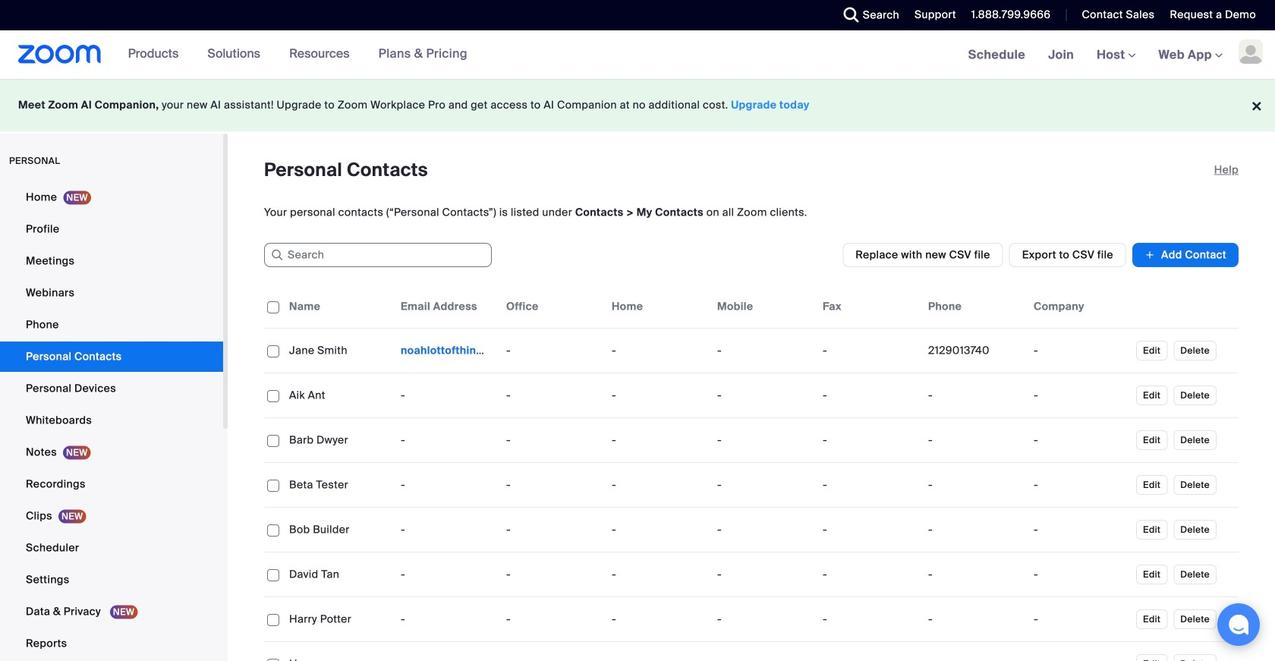Task type: vqa. For each thing, say whether or not it's contained in the screenshot.
APPLICATION
yes



Task type: describe. For each thing, give the bounding box(es) containing it.
zoom logo image
[[18, 45, 101, 64]]

add image
[[1145, 247, 1155, 263]]

profile picture image
[[1239, 39, 1263, 64]]

meetings navigation
[[957, 30, 1275, 80]]



Task type: locate. For each thing, give the bounding box(es) containing it.
personal menu menu
[[0, 182, 223, 660]]

footer
[[0, 79, 1275, 131]]

product information navigation
[[101, 30, 479, 79]]

banner
[[0, 30, 1275, 80]]

Search Contacts Input text field
[[264, 243, 492, 267]]

open chat image
[[1228, 614, 1249, 635]]

cell
[[395, 335, 500, 366], [922, 335, 1028, 366], [1028, 335, 1133, 366], [922, 380, 1028, 411], [1028, 380, 1133, 411], [922, 425, 1028, 455], [1028, 425, 1133, 455], [922, 470, 1028, 500], [1028, 470, 1133, 500], [922, 515, 1028, 545], [1028, 515, 1133, 545], [922, 559, 1028, 590], [1028, 559, 1133, 590], [922, 604, 1028, 635], [1028, 604, 1133, 635], [395, 642, 500, 661], [500, 642, 606, 661], [606, 642, 711, 661], [711, 642, 817, 661], [817, 642, 922, 661], [922, 642, 1028, 661], [1028, 642, 1133, 661]]

application
[[264, 285, 1239, 661]]



